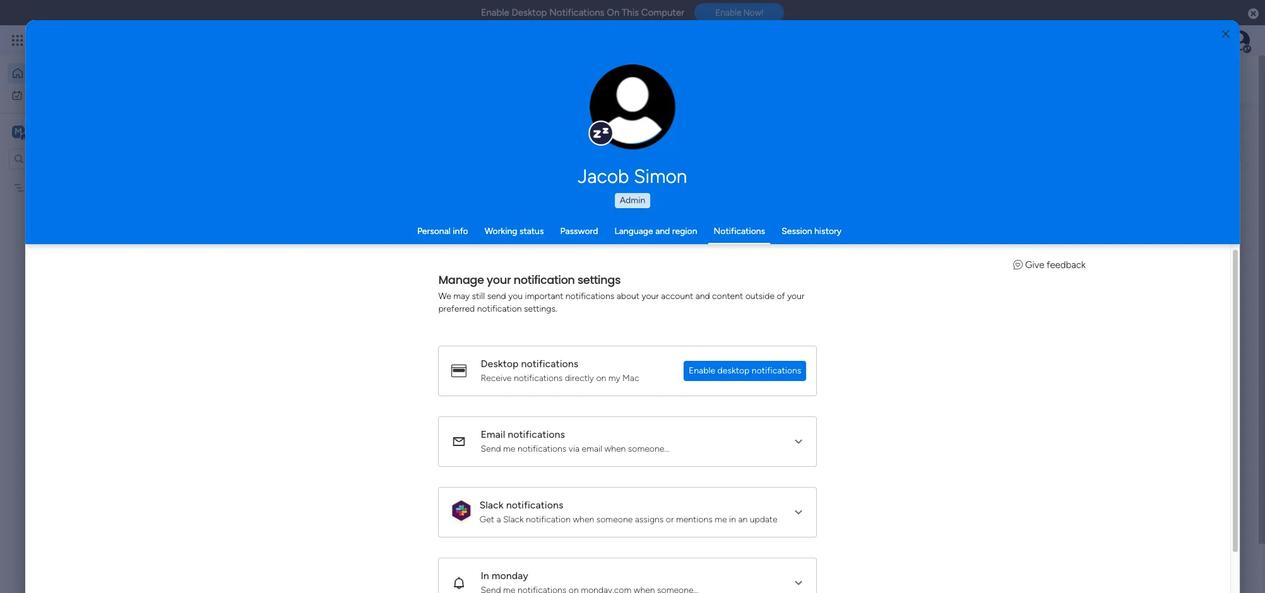 Task type: vqa. For each thing, say whether or not it's contained in the screenshot.
bottom Desktop
yes



Task type: locate. For each thing, give the bounding box(es) containing it.
in monday button
[[439, 558, 817, 593]]

a
[[497, 514, 501, 525]]

0 vertical spatial slack
[[480, 499, 504, 511]]

and left region
[[655, 226, 670, 237]]

1 horizontal spatial when
[[605, 444, 626, 454]]

and
[[655, 226, 670, 237], [696, 291, 710, 301], [433, 432, 450, 444]]

2 vertical spatial notification
[[526, 514, 571, 525]]

my work
[[28, 89, 61, 100]]

may
[[454, 291, 470, 301]]

0 vertical spatial my
[[28, 89, 40, 100]]

1 vertical spatial desktop
[[481, 358, 519, 370]]

2 horizontal spatial and
[[696, 291, 710, 301]]

select product image
[[11, 34, 24, 47]]

give feedback
[[1025, 259, 1086, 271]]

my inside 'button'
[[28, 89, 40, 100]]

1 vertical spatial me
[[715, 514, 727, 525]]

option
[[0, 176, 161, 179]]

feedback
[[1047, 259, 1086, 271]]

when inside slack notifications get a slack notification when someone assigns or mentions me in an update
[[573, 514, 594, 525]]

0 vertical spatial when
[[605, 444, 626, 454]]

me inside slack notifications get a slack notification when someone assigns or mentions me in an update
[[715, 514, 727, 525]]

your
[[487, 272, 511, 288], [642, 291, 659, 301], [787, 291, 805, 301], [356, 432, 377, 444]]

me left in
[[715, 514, 727, 525]]

give feedback link
[[1013, 259, 1086, 271]]

0 horizontal spatial me
[[503, 444, 516, 454]]

notification
[[514, 272, 575, 288], [477, 303, 522, 314], [526, 514, 571, 525]]

notifications right region
[[714, 226, 765, 237]]

admin
[[620, 195, 645, 206]]

email
[[481, 428, 505, 440]]

update
[[750, 514, 778, 525]]

my board list box
[[0, 174, 161, 369]]

working status
[[485, 226, 544, 237]]

enable for enable desktop notifications
[[689, 365, 715, 376]]

still
[[472, 291, 485, 301]]

manage
[[438, 272, 484, 288]]

my inside list box
[[30, 182, 42, 193]]

work
[[42, 89, 61, 100]]

my
[[28, 89, 40, 100], [30, 182, 42, 193]]

1 horizontal spatial me
[[715, 514, 727, 525]]

change profile picture button
[[590, 64, 676, 150]]

me right send
[[503, 444, 516, 454]]

2 vertical spatial and
[[433, 432, 450, 444]]

send
[[481, 444, 501, 454]]

and left content at the right of the page
[[696, 291, 710, 301]]

my for my board
[[30, 182, 42, 193]]

0 vertical spatial notifications
[[549, 7, 605, 18]]

0 horizontal spatial when
[[573, 514, 594, 525]]

when right email
[[605, 444, 626, 454]]

notification up important
[[514, 272, 575, 288]]

region
[[672, 226, 697, 237]]

slack right "a"
[[503, 514, 524, 525]]

password link
[[560, 226, 598, 237]]

Search in workspace field
[[27, 152, 105, 166]]

desktop inside desktop notifications receive notifications directly on my mac
[[481, 358, 519, 370]]

notification right "a"
[[526, 514, 571, 525]]

notifications left on on the top left
[[549, 7, 605, 18]]

profile
[[637, 114, 660, 123]]

when
[[605, 444, 626, 454], [573, 514, 594, 525]]

my for my work
[[28, 89, 40, 100]]

my board
[[30, 182, 67, 193]]

desktop notifications receive notifications directly on my mac
[[481, 358, 639, 384]]

your right of
[[787, 291, 805, 301]]

1 image
[[1081, 26, 1092, 40]]

my work button
[[8, 85, 136, 105]]

0 vertical spatial and
[[655, 226, 670, 237]]

email notifications send me notifications via email when someone...
[[481, 428, 670, 454]]

1 vertical spatial when
[[573, 514, 594, 525]]

jacob
[[578, 165, 629, 188]]

1 horizontal spatial and
[[655, 226, 670, 237]]

me inside email notifications send me notifications via email when someone...
[[503, 444, 516, 454]]

picture
[[620, 125, 646, 134]]

manage your notification settings we may still send you important notifications about your account and content outside of your preferred notification settings.
[[438, 272, 805, 314]]

give
[[1025, 259, 1045, 271]]

directly
[[565, 373, 594, 384]]

and left start
[[433, 432, 450, 444]]

notifications
[[566, 291, 615, 301], [521, 358, 579, 370], [752, 365, 801, 376], [514, 373, 563, 384], [508, 428, 565, 440], [518, 444, 567, 454], [506, 499, 563, 511]]

enable for enable desktop notifications on this computer
[[481, 7, 509, 18]]

1 horizontal spatial notifications
[[714, 226, 765, 237]]

1 vertical spatial notifications
[[714, 226, 765, 237]]

and inside manage your notification settings we may still send you important notifications about your account and content outside of your preferred notification settings.
[[696, 291, 710, 301]]

about
[[617, 291, 640, 301]]

slack up get
[[480, 499, 504, 511]]

when left someone
[[573, 514, 594, 525]]

my left board
[[30, 182, 42, 193]]

me
[[503, 444, 516, 454], [715, 514, 727, 525]]

0 vertical spatial me
[[503, 444, 516, 454]]

preferred
[[438, 303, 475, 314]]

someone...
[[628, 444, 670, 454]]

my left work on the left of the page
[[28, 89, 40, 100]]

0 horizontal spatial notifications
[[549, 7, 605, 18]]

1 vertical spatial and
[[696, 291, 710, 301]]

notifications
[[549, 7, 605, 18], [714, 226, 765, 237]]

personal
[[417, 226, 451, 237]]

enable desktop notifications
[[689, 365, 801, 376]]

v2 user feedback image
[[1013, 259, 1023, 271]]

receive
[[481, 373, 512, 384]]

slack
[[480, 499, 504, 511], [503, 514, 524, 525]]

an
[[738, 514, 748, 525]]

someone
[[597, 514, 633, 525]]

send
[[487, 291, 506, 301]]

notification down send
[[477, 303, 522, 314]]

0 horizontal spatial and
[[433, 432, 450, 444]]

enable
[[481, 7, 509, 18], [715, 8, 742, 18], [689, 365, 715, 376]]

1 vertical spatial my
[[30, 182, 42, 193]]

0 vertical spatial desktop
[[512, 7, 547, 18]]

close image
[[1222, 29, 1230, 39]]

password
[[560, 226, 598, 237]]



Task type: describe. For each thing, give the bounding box(es) containing it.
in monday
[[481, 570, 528, 582]]

dapulse close image
[[1248, 8, 1259, 20]]

jacob simon image
[[1230, 30, 1250, 51]]

jacob simon
[[578, 165, 687, 188]]

main workspace
[[29, 125, 104, 137]]

change
[[606, 114, 634, 123]]

your up send
[[487, 272, 511, 288]]

enable desktop notifications button
[[684, 361, 807, 381]]

of
[[777, 291, 785, 301]]

status
[[520, 226, 544, 237]]

mentions
[[676, 514, 713, 525]]

1 vertical spatial slack
[[503, 514, 524, 525]]

in
[[729, 514, 736, 525]]

notification inside slack notifications get a slack notification when someone assigns or mentions me in an update
[[526, 514, 571, 525]]

notifications link
[[714, 226, 765, 237]]

email
[[582, 444, 602, 454]]

notifications inside slack notifications get a slack notification when someone assigns or mentions me in an update
[[506, 499, 563, 511]]

workspace image
[[12, 125, 25, 139]]

personal info link
[[417, 226, 468, 237]]

collaborating
[[476, 432, 535, 444]]

language and region link
[[615, 226, 697, 237]]

enable now!
[[715, 8, 764, 18]]

in
[[481, 570, 489, 582]]

jacob simon button
[[459, 165, 806, 188]]

invite your teammates and start collaborating
[[328, 432, 535, 444]]

computer
[[641, 7, 685, 18]]

workspace
[[54, 125, 104, 137]]

your right about
[[642, 291, 659, 301]]

slack notifications get a slack notification when someone assigns or mentions me in an update
[[480, 499, 778, 525]]

my
[[609, 373, 620, 384]]

get
[[480, 514, 494, 525]]

personal info
[[417, 226, 468, 237]]

desktop
[[718, 365, 750, 376]]

important
[[525, 291, 563, 301]]

outside
[[745, 291, 775, 301]]

settings
[[578, 272, 621, 288]]

mac
[[623, 373, 639, 384]]

start
[[452, 432, 473, 444]]

invite
[[328, 432, 354, 444]]

0 vertical spatial notification
[[514, 272, 575, 288]]

account
[[661, 291, 693, 301]]

content
[[712, 291, 743, 301]]

or
[[666, 514, 674, 525]]

notifications inside manage your notification settings we may still send you important notifications about your account and content outside of your preferred notification settings.
[[566, 291, 615, 301]]

workspace selection element
[[12, 124, 105, 140]]

simon
[[634, 165, 687, 188]]

assigns
[[635, 514, 664, 525]]

now!
[[744, 8, 764, 18]]

language and region
[[615, 226, 697, 237]]

working
[[485, 226, 517, 237]]

on
[[607, 7, 620, 18]]

board
[[44, 182, 67, 193]]

1 vertical spatial notification
[[477, 303, 522, 314]]

via
[[569, 444, 580, 454]]

history
[[814, 226, 842, 237]]

your right invite
[[356, 432, 377, 444]]

we
[[438, 291, 451, 301]]

monday
[[492, 570, 528, 582]]

home button
[[8, 63, 136, 83]]

info
[[453, 226, 468, 237]]

m
[[15, 126, 22, 137]]

this
[[622, 7, 639, 18]]

settings.
[[524, 303, 557, 314]]

notifications inside button
[[752, 365, 801, 376]]

on
[[596, 373, 606, 384]]

session
[[782, 226, 812, 237]]

home
[[29, 68, 53, 78]]

language
[[615, 226, 653, 237]]

change profile picture
[[606, 114, 660, 134]]

teammates
[[379, 432, 430, 444]]

session history
[[782, 226, 842, 237]]

main
[[29, 125, 51, 137]]

session history link
[[782, 226, 842, 237]]

working status link
[[485, 226, 544, 237]]

enable desktop notifications on this computer
[[481, 7, 685, 18]]

you
[[508, 291, 523, 301]]

when inside email notifications send me notifications via email when someone...
[[605, 444, 626, 454]]

enable for enable now!
[[715, 8, 742, 18]]

enable now! button
[[695, 3, 784, 22]]



